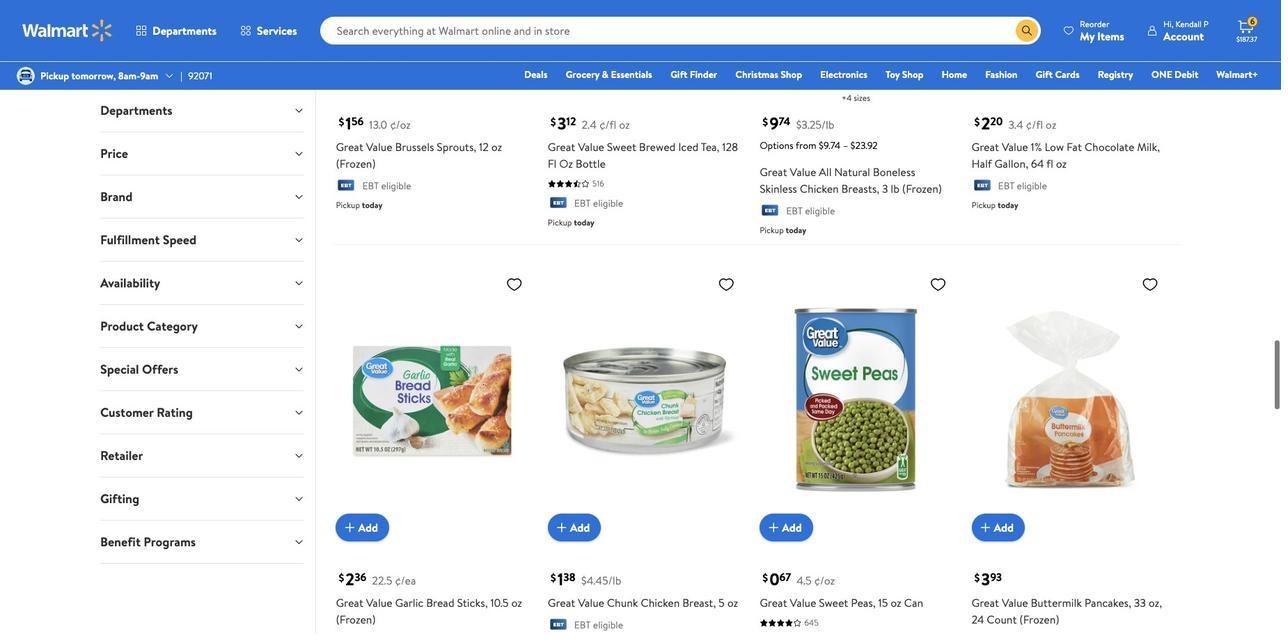 Task type: locate. For each thing, give the bounding box(es) containing it.
0 vertical spatial departments
[[152, 23, 217, 38]]

great
[[336, 139, 363, 155], [548, 139, 575, 155], [972, 139, 999, 155], [760, 164, 787, 180], [336, 595, 363, 611], [548, 595, 575, 611], [760, 595, 787, 611], [972, 595, 999, 611]]

options down the 9
[[760, 139, 794, 153]]

value inside $ 3 12 2.4 ¢/fl oz great value sweet brewed iced tea, 128 fl oz bottle
[[578, 139, 604, 155]]

buttermilk
[[1031, 595, 1082, 611]]

pickup
[[40, 69, 69, 83], [336, 199, 360, 211], [972, 199, 996, 211], [548, 217, 572, 229], [760, 225, 784, 236]]

¢/oz
[[390, 117, 411, 132], [814, 573, 835, 588]]

grocery & essentials
[[566, 68, 652, 81]]

1 vertical spatial chicken
[[641, 595, 680, 611]]

92071
[[188, 69, 212, 83]]

special
[[100, 361, 139, 378]]

value inside $ 2 20 3.4 ¢/fl oz great value 1% low fat chocolate milk, half gallon, 64 fl oz
[[1002, 139, 1028, 155]]

shop for christmas shop
[[781, 68, 802, 81]]

¢/oz for 0
[[814, 573, 835, 588]]

1 vertical spatial ebt image
[[760, 205, 781, 219]]

value down 22.5
[[366, 595, 392, 611]]

$ left 36
[[339, 570, 344, 586]]

$ inside $ 3 12 2.4 ¢/fl oz great value sweet brewed iced tea, 128 fl oz bottle
[[551, 114, 556, 130]]

brand
[[100, 188, 133, 205]]

add to cart image
[[341, 63, 358, 80], [977, 63, 994, 80], [341, 519, 358, 536], [553, 519, 570, 536]]

add button up 56
[[336, 58, 389, 86]]

1 left 13.0
[[346, 112, 352, 135]]

$ inside $ 0 67 4.5 ¢/oz great value sweet peas, 15 oz can
[[763, 570, 768, 586]]

ebt image down 56
[[336, 180, 357, 194]]

$ left 20 in the right of the page
[[975, 114, 980, 130]]

0 horizontal spatial chicken
[[641, 595, 680, 611]]

2 left 22.5
[[346, 568, 355, 591]]

0 vertical spatial ¢/oz
[[390, 117, 411, 132]]

2 horizontal spatial add to cart image
[[977, 519, 994, 536]]

0 horizontal spatial gift
[[671, 68, 688, 81]]

ebt eligible down 'gallon,'
[[998, 179, 1047, 193]]

shop right toy
[[902, 68, 924, 81]]

value up 645
[[790, 595, 816, 611]]

ebt down $4.45/lb
[[574, 618, 591, 632]]

ebt image
[[972, 180, 993, 194], [548, 197, 569, 211], [548, 619, 569, 633]]

product
[[100, 318, 144, 335]]

$ inside $ 2 20 3.4 ¢/fl oz great value 1% low fat chocolate milk, half gallon, 64 fl oz
[[975, 114, 980, 130]]

ebt image for 2
[[972, 180, 993, 194]]

ebt image down 'half' at top
[[972, 180, 993, 194]]

1 gift from the left
[[671, 68, 688, 81]]

great value sweet peas, 15 oz can image
[[760, 270, 952, 531]]

¢/fl right 3.4
[[1026, 117, 1043, 132]]

oz right "15"
[[891, 595, 902, 611]]

add up 67
[[782, 520, 802, 535]]

gift finder link
[[664, 67, 724, 82]]

oz
[[559, 156, 573, 171]]

breast,
[[683, 595, 716, 611]]

great down 56
[[336, 139, 363, 155]]

1 shop from the left
[[781, 68, 802, 81]]

add
[[358, 64, 378, 79], [570, 64, 590, 79], [994, 64, 1014, 79], [358, 520, 378, 535], [570, 520, 590, 535], [782, 520, 802, 535], [994, 520, 1014, 535]]

|
[[181, 69, 183, 83]]

0 vertical spatial 3
[[558, 112, 566, 135]]

$ inside $ 1 38 $4.45/lb great value chunk chicken breast, 5 oz
[[551, 570, 556, 586]]

¢/fl
[[599, 117, 616, 132], [1026, 117, 1043, 132]]

brand tab
[[89, 175, 316, 218]]

sweet left brewed
[[607, 139, 636, 155]]

benefit programs tab
[[89, 521, 316, 563]]

eligible down brussels
[[381, 179, 411, 193]]

¢/fl right 2.4
[[599, 117, 616, 132]]

add button up 93
[[972, 514, 1025, 542]]

oz up low
[[1046, 117, 1057, 132]]

add to favorites list, great value buttermilk pancakes, 33 oz, 24 count (frozen) image
[[1142, 276, 1159, 293]]

1 for $ 1 56 13.0 ¢/oz great value brussels sprouts, 12 oz (frozen)
[[346, 112, 352, 135]]

1 vertical spatial options
[[760, 139, 794, 153]]

¢/oz right 13.0
[[390, 117, 411, 132]]

$4.45/lb
[[581, 573, 621, 588]]

+4
[[842, 92, 852, 104]]

$ left the 9
[[763, 114, 768, 130]]

gift left finder
[[671, 68, 688, 81]]

24
[[972, 612, 984, 627]]

0 horizontal spatial sweet
[[607, 139, 636, 155]]

| 92071
[[181, 69, 212, 83]]

add button up 38
[[548, 514, 601, 542]]

value down $4.45/lb
[[578, 595, 604, 611]]

add to favorites list, great value garlic bread sticks, 10.5 oz (frozen) image
[[506, 276, 523, 293]]

departments tab
[[89, 89, 316, 132]]

oz right sprouts,
[[491, 139, 502, 155]]

add button left &
[[548, 58, 601, 86]]

1 horizontal spatial 1
[[558, 568, 563, 591]]

fat
[[1067, 139, 1082, 155]]

chunk
[[607, 595, 638, 611]]

$ inside $ 2 36 22.5 ¢/ea great value garlic bread sticks, 10.5 oz (frozen)
[[339, 570, 344, 586]]

3 for $ 3 12 2.4 ¢/fl oz great value sweet brewed iced tea, 128 fl oz bottle
[[558, 112, 566, 135]]

value inside great value all natural boneless skinless chicken breasts, 3 lb (frozen)
[[790, 164, 816, 180]]

fashion
[[985, 68, 1018, 81]]

oz right fl in the top of the page
[[1056, 156, 1067, 171]]

great up 'half' at top
[[972, 139, 999, 155]]

gift left cards
[[1036, 68, 1053, 81]]

ebt image for 1
[[548, 619, 569, 633]]

value left 'all'
[[790, 164, 816, 180]]

ebt eligible
[[362, 179, 411, 193], [998, 179, 1047, 193], [574, 196, 623, 210], [786, 204, 835, 218], [574, 618, 623, 632]]

3 left lb
[[882, 181, 888, 196]]

great value buttermilk pancakes, 33 oz, 24 count (frozen) image
[[972, 270, 1164, 531]]

0 horizontal spatial ebt image
[[336, 180, 357, 194]]

chicken down 'all'
[[800, 181, 839, 196]]

$ inside $ 9 74 $3.25/lb options from $9.74 – $23.92
[[763, 114, 768, 130]]

(frozen) right lb
[[902, 181, 942, 196]]

add button
[[336, 58, 389, 86], [548, 58, 601, 86], [972, 58, 1025, 86], [336, 514, 389, 542], [548, 514, 601, 542], [760, 514, 813, 542], [972, 514, 1025, 542]]

$ 1 38 $4.45/lb great value chunk chicken breast, 5 oz
[[548, 568, 738, 611]]

$ left 56
[[339, 114, 344, 130]]

ebt eligible down skinless
[[786, 204, 835, 218]]

0 vertical spatial chicken
[[800, 181, 839, 196]]

1 vertical spatial 12
[[479, 139, 489, 155]]

3 for $ 3 93
[[981, 568, 990, 591]]

0 horizontal spatial 2
[[346, 568, 355, 591]]

add button up 36
[[336, 514, 389, 542]]

0 vertical spatial ebt image
[[972, 180, 993, 194]]

$ left 0
[[763, 570, 768, 586]]

christmas shop link
[[729, 67, 809, 82]]

product category tab
[[89, 305, 316, 347]]

2 shop from the left
[[902, 68, 924, 81]]

ebt eligible down chunk
[[574, 618, 623, 632]]

¢/fl for 2
[[1026, 117, 1043, 132]]

$ inside $ 3 93
[[975, 570, 980, 586]]

2 vertical spatial ebt image
[[548, 619, 569, 633]]

christmas shop
[[736, 68, 802, 81]]

special offers tab
[[89, 348, 316, 391]]

fl
[[1047, 156, 1054, 171]]

¢/fl inside $ 2 20 3.4 ¢/fl oz great value 1% low fat chocolate milk, half gallon, 64 fl oz
[[1026, 117, 1043, 132]]

gift inside gift cards link
[[1036, 68, 1053, 81]]

1 ¢/fl from the left
[[599, 117, 616, 132]]

oz,
[[1149, 595, 1162, 611]]

1 inside $ 1 56 13.0 ¢/oz great value brussels sprouts, 12 oz (frozen)
[[346, 112, 352, 135]]

$ 3 93
[[975, 568, 1002, 591]]

gallon,
[[995, 156, 1028, 171]]

0 horizontal spatial 1
[[346, 112, 352, 135]]

1 horizontal spatial 12
[[566, 114, 576, 129]]

add to cart image up 93
[[977, 519, 994, 536]]

1
[[346, 112, 352, 135], [558, 568, 563, 591]]

sprouts,
[[437, 139, 476, 155]]

12 left 2.4
[[566, 114, 576, 129]]

0 horizontal spatial ¢/fl
[[599, 117, 616, 132]]

great inside $ 0 67 4.5 ¢/oz great value sweet peas, 15 oz can
[[760, 595, 787, 611]]

3
[[558, 112, 566, 135], [882, 181, 888, 196], [981, 568, 990, 591]]

fulfillment speed tab
[[89, 219, 316, 261]]

¢/fl inside $ 3 12 2.4 ¢/fl oz great value sweet brewed iced tea, 128 fl oz bottle
[[599, 117, 616, 132]]

¢/oz inside $ 1 56 13.0 ¢/oz great value brussels sprouts, 12 oz (frozen)
[[390, 117, 411, 132]]

options up 74 at the right
[[771, 64, 810, 79]]

36
[[355, 570, 367, 585]]

oz right the 10.5
[[511, 595, 522, 611]]

2 ¢/fl from the left
[[1026, 117, 1043, 132]]

shop right christmas
[[781, 68, 802, 81]]

low
[[1045, 139, 1064, 155]]

1 horizontal spatial gift
[[1036, 68, 1053, 81]]

(frozen) down 56
[[336, 156, 376, 171]]

1 vertical spatial 2
[[346, 568, 355, 591]]

$ inside $ 1 56 13.0 ¢/oz great value brussels sprouts, 12 oz (frozen)
[[339, 114, 344, 130]]

1 horizontal spatial add to cart image
[[765, 519, 782, 536]]

gift for gift finder
[[671, 68, 688, 81]]

pickup today
[[336, 199, 383, 211], [972, 199, 1018, 211], [548, 217, 595, 229], [760, 225, 807, 236]]

ebt
[[362, 179, 379, 193], [998, 179, 1015, 193], [574, 196, 591, 210], [786, 204, 803, 218], [574, 618, 591, 632]]

1 vertical spatial sweet
[[819, 595, 848, 611]]

$ for $ 0 67 4.5 ¢/oz great value sweet peas, 15 oz can
[[763, 570, 768, 586]]

value up 'gallon,'
[[1002, 139, 1028, 155]]

2 gift from the left
[[1036, 68, 1053, 81]]

0 vertical spatial 1
[[346, 112, 352, 135]]

add to cart image right deals
[[553, 63, 570, 80]]

availability button
[[89, 262, 316, 304]]

ebt eligible down brussels
[[362, 179, 411, 193]]

chicken inside great value all natural boneless skinless chicken breasts, 3 lb (frozen)
[[800, 181, 839, 196]]

0 horizontal spatial 3
[[558, 112, 566, 135]]

1 horizontal spatial 3
[[882, 181, 888, 196]]

2 horizontal spatial 3
[[981, 568, 990, 591]]

gift
[[671, 68, 688, 81], [1036, 68, 1053, 81]]

0 vertical spatial 12
[[566, 114, 576, 129]]

value up count
[[1002, 595, 1028, 611]]

add left &
[[570, 64, 590, 79]]

$23.92
[[851, 139, 878, 153]]

special offers
[[100, 361, 178, 378]]

from
[[796, 139, 817, 153]]

$ 2 36 22.5 ¢/ea great value garlic bread sticks, 10.5 oz (frozen)
[[336, 568, 522, 627]]

sweet inside $ 3 12 2.4 ¢/fl oz great value sweet brewed iced tea, 128 fl oz bottle
[[607, 139, 636, 155]]

chicken right chunk
[[641, 595, 680, 611]]

oz inside $ 2 36 22.5 ¢/ea great value garlic bread sticks, 10.5 oz (frozen)
[[511, 595, 522, 611]]

customer rating tab
[[89, 391, 316, 434]]

add to cart image
[[553, 63, 570, 80], [765, 519, 782, 536], [977, 519, 994, 536]]

1 horizontal spatial sweet
[[819, 595, 848, 611]]

0 vertical spatial 2
[[981, 112, 990, 135]]

2 inside $ 2 20 3.4 ¢/fl oz great value 1% low fat chocolate milk, half gallon, 64 fl oz
[[981, 112, 990, 135]]

64
[[1031, 156, 1044, 171]]

0 horizontal spatial shop
[[781, 68, 802, 81]]

$ left 93
[[975, 570, 980, 586]]

0 horizontal spatial add to cart image
[[553, 63, 570, 80]]

12 right sprouts,
[[479, 139, 489, 155]]

add to cart image up 38
[[553, 519, 570, 536]]

1 horizontal spatial chicken
[[800, 181, 839, 196]]

add to cart image up 67
[[765, 519, 782, 536]]

¢/oz right 4.5
[[814, 573, 835, 588]]

(frozen) down 36
[[336, 612, 376, 627]]

value
[[366, 139, 392, 155], [578, 139, 604, 155], [1002, 139, 1028, 155], [790, 164, 816, 180], [366, 595, 392, 611], [578, 595, 604, 611], [790, 595, 816, 611], [1002, 595, 1028, 611]]

departments down 8am- on the top left of page
[[100, 102, 172, 119]]

value inside $ 0 67 4.5 ¢/oz great value sweet peas, 15 oz can
[[790, 595, 816, 611]]

ebt image down skinless
[[760, 205, 781, 219]]

ebt image down fl
[[548, 197, 569, 211]]

ebt eligible for 56
[[362, 179, 411, 193]]

$9.74
[[819, 139, 841, 153]]

0 horizontal spatial ¢/oz
[[390, 117, 411, 132]]

3 inside $ 3 12 2.4 ¢/fl oz great value sweet brewed iced tea, 128 fl oz bottle
[[558, 112, 566, 135]]

ebt down 13.0
[[362, 179, 379, 193]]

great down 0
[[760, 595, 787, 611]]

departments up |
[[152, 23, 217, 38]]

great inside $ 3 12 2.4 ¢/fl oz great value sweet brewed iced tea, 128 fl oz bottle
[[548, 139, 575, 155]]

2 inside $ 2 36 22.5 ¢/ea great value garlic bread sticks, 10.5 oz (frozen)
[[346, 568, 355, 591]]

eligible down 64
[[1017, 179, 1047, 193]]

¢/oz inside $ 0 67 4.5 ¢/oz great value sweet peas, 15 oz can
[[814, 573, 835, 588]]

0 horizontal spatial 12
[[479, 139, 489, 155]]

pickup tomorrow, 8am-9am
[[40, 69, 158, 83]]

oz right 5
[[727, 595, 738, 611]]

great inside $ 1 38 $4.45/lb great value chunk chicken breast, 5 oz
[[548, 595, 575, 611]]

1 horizontal spatial ¢/oz
[[814, 573, 835, 588]]

$ for $ 2 36 22.5 ¢/ea great value garlic bread sticks, 10.5 oz (frozen)
[[339, 570, 344, 586]]

0 vertical spatial sweet
[[607, 139, 636, 155]]

22.5
[[372, 573, 392, 588]]

$ for $ 2 20 3.4 ¢/fl oz great value 1% low fat chocolate milk, half gallon, 64 fl oz
[[975, 114, 980, 130]]

p
[[1204, 18, 1209, 30]]

sweet left peas,
[[819, 595, 848, 611]]

retailer button
[[89, 435, 316, 477]]

ebt down skinless
[[786, 204, 803, 218]]

natural
[[834, 164, 870, 180]]

oz inside $ 1 56 13.0 ¢/oz great value brussels sprouts, 12 oz (frozen)
[[491, 139, 502, 155]]

great down 36
[[336, 595, 363, 611]]

add up 93
[[994, 520, 1014, 535]]

ebt image
[[336, 180, 357, 194], [760, 205, 781, 219]]

$ left 38
[[551, 570, 556, 586]]

great down 38
[[548, 595, 575, 611]]

christmas
[[736, 68, 778, 81]]

1 inside $ 1 38 $4.45/lb great value chunk chicken breast, 5 oz
[[558, 568, 563, 591]]

walmart+ link
[[1210, 67, 1265, 82]]

ebt image down 38
[[548, 619, 569, 633]]

6 $187.37
[[1237, 15, 1258, 44]]

cards
[[1055, 68, 1080, 81]]

bread
[[426, 595, 454, 611]]

oz right 2.4
[[619, 117, 630, 132]]

eligible down chunk
[[593, 618, 623, 632]]

shop
[[781, 68, 802, 81], [902, 68, 924, 81]]

20
[[990, 114, 1003, 129]]

3 up 24
[[981, 568, 990, 591]]

great up skinless
[[760, 164, 787, 180]]

grocery & essentials link
[[559, 67, 659, 82]]

offers
[[142, 361, 178, 378]]

chicken inside $ 1 38 $4.45/lb great value chunk chicken breast, 5 oz
[[641, 595, 680, 611]]

3 left 2.4
[[558, 112, 566, 135]]

add to cart image up 56
[[341, 63, 358, 80]]

grocery
[[566, 68, 600, 81]]

 image
[[17, 67, 35, 85]]

12 inside $ 3 12 2.4 ¢/fl oz great value sweet brewed iced tea, 128 fl oz bottle
[[566, 114, 576, 129]]

ebt for 56
[[362, 179, 379, 193]]

1 vertical spatial 1
[[558, 568, 563, 591]]

services
[[257, 23, 297, 38]]

¢/oz for 1
[[390, 117, 411, 132]]

eligible
[[381, 179, 411, 193], [1017, 179, 1047, 193], [593, 196, 623, 210], [805, 204, 835, 218], [593, 618, 623, 632]]

gift inside gift finder link
[[671, 68, 688, 81]]

great up oz
[[548, 139, 575, 155]]

ebt eligible down 516
[[574, 196, 623, 210]]

12
[[566, 114, 576, 129], [479, 139, 489, 155]]

1 horizontal spatial 2
[[981, 112, 990, 135]]

$ for $ 1 38 $4.45/lb great value chunk chicken breast, 5 oz
[[551, 570, 556, 586]]

1 vertical spatial 3
[[882, 181, 888, 196]]

Walmart Site-Wide search field
[[320, 17, 1041, 45]]

value down 13.0
[[366, 139, 392, 155]]

ebt down 'gallon,'
[[998, 179, 1015, 193]]

(frozen) inside great value all natural boneless skinless chicken breasts, 3 lb (frozen)
[[902, 181, 942, 196]]

speed
[[163, 231, 196, 249]]

13.0
[[369, 117, 387, 132]]

1 vertical spatial ¢/oz
[[814, 573, 835, 588]]

1 horizontal spatial ¢/fl
[[1026, 117, 1043, 132]]

0 vertical spatial ebt image
[[336, 180, 357, 194]]

add to favorites list, great value chunk chicken breast, 5 oz image
[[718, 276, 735, 293]]

availability
[[100, 274, 160, 292]]

1 vertical spatial departments
[[100, 102, 172, 119]]

departments inside dropdown button
[[100, 102, 172, 119]]

1 horizontal spatial shop
[[902, 68, 924, 81]]

add to favorites list, great value sweet peas, 15 oz can image
[[930, 276, 947, 293]]

milk,
[[1137, 139, 1160, 155]]

2 vertical spatial 3
[[981, 568, 990, 591]]

great inside $ 1 56 13.0 ¢/oz great value brussels sprouts, 12 oz (frozen)
[[336, 139, 363, 155]]

special offers button
[[89, 348, 316, 391]]

walmart image
[[22, 19, 113, 42]]

great inside great value buttermilk pancakes, 33 oz, 24 count (frozen)
[[972, 595, 999, 611]]

add button right home
[[972, 58, 1025, 86]]

$ left 2.4
[[551, 114, 556, 130]]

great up 24
[[972, 595, 999, 611]]

2 left 3.4
[[981, 112, 990, 135]]

(frozen) down buttermilk
[[1020, 612, 1060, 627]]

1 horizontal spatial ebt image
[[760, 205, 781, 219]]

value up bottle
[[578, 139, 604, 155]]



Task type: describe. For each thing, give the bounding box(es) containing it.
value inside great value buttermilk pancakes, 33 oz, 24 count (frozen)
[[1002, 595, 1028, 611]]

$ for $ 1 56 13.0 ¢/oz great value brussels sprouts, 12 oz (frozen)
[[339, 114, 344, 130]]

great inside $ 2 36 22.5 ¢/ea great value garlic bread sticks, 10.5 oz (frozen)
[[336, 595, 363, 611]]

add right home link
[[994, 64, 1014, 79]]

$ 0 67 4.5 ¢/oz great value sweet peas, 15 oz can
[[760, 568, 923, 611]]

customer rating button
[[89, 391, 316, 434]]

availability tab
[[89, 262, 316, 304]]

oz inside $ 0 67 4.5 ¢/oz great value sweet peas, 15 oz can
[[891, 595, 902, 611]]

1 vertical spatial ebt image
[[548, 197, 569, 211]]

¢/fl for 3
[[599, 117, 616, 132]]

(frozen) inside $ 1 56 13.0 ¢/oz great value brussels sprouts, 12 oz (frozen)
[[336, 156, 376, 171]]

gift finder
[[671, 68, 717, 81]]

add up 38
[[570, 520, 590, 535]]

$ for $ 9 74 $3.25/lb options from $9.74 – $23.92
[[763, 114, 768, 130]]

&
[[602, 68, 609, 81]]

chocolate
[[1085, 139, 1135, 155]]

645
[[804, 617, 819, 629]]

15
[[878, 595, 888, 611]]

electronics link
[[814, 67, 874, 82]]

1 for $ 1 38 $4.45/lb great value chunk chicken breast, 5 oz
[[558, 568, 563, 591]]

fulfillment speed
[[100, 231, 196, 249]]

deals link
[[518, 67, 554, 82]]

peas,
[[851, 595, 876, 611]]

options inside $ 9 74 $3.25/lb options from $9.74 – $23.92
[[760, 139, 794, 153]]

registry
[[1098, 68, 1133, 81]]

electronics
[[820, 68, 868, 81]]

516
[[592, 178, 604, 190]]

sticks,
[[457, 595, 488, 611]]

add to cart image right home
[[977, 63, 994, 80]]

can
[[904, 595, 923, 611]]

sizes
[[854, 92, 870, 104]]

items
[[1097, 28, 1125, 44]]

67
[[780, 570, 791, 585]]

reorder
[[1080, 18, 1110, 30]]

boneless
[[873, 164, 916, 180]]

my
[[1080, 28, 1095, 44]]

customer rating
[[100, 404, 193, 421]]

toy shop link
[[879, 67, 930, 82]]

5
[[719, 595, 725, 611]]

eligible for $4.45/lb
[[593, 618, 623, 632]]

$ for $ 3 93
[[975, 570, 980, 586]]

add to cart image for 3
[[977, 519, 994, 536]]

$3.25/lb
[[796, 117, 835, 132]]

2 for $ 2 20 3.4 ¢/fl oz great value 1% low fat chocolate milk, half gallon, 64 fl oz
[[981, 112, 990, 135]]

add to cart image up 36
[[341, 519, 358, 536]]

brussels
[[395, 139, 434, 155]]

ebt down bottle
[[574, 196, 591, 210]]

value inside $ 1 38 $4.45/lb great value chunk chicken breast, 5 oz
[[578, 595, 604, 611]]

hi, kendall p account
[[1164, 18, 1209, 44]]

value inside $ 1 56 13.0 ¢/oz great value brussels sprouts, 12 oz (frozen)
[[366, 139, 392, 155]]

4.5
[[797, 573, 812, 588]]

2 for $ 2 36 22.5 ¢/ea great value garlic bread sticks, 10.5 oz (frozen)
[[346, 568, 355, 591]]

debit
[[1175, 68, 1199, 81]]

tea,
[[701, 139, 720, 155]]

sweet inside $ 0 67 4.5 ¢/oz great value sweet peas, 15 oz can
[[819, 595, 848, 611]]

retailer
[[100, 447, 143, 464]]

half
[[972, 156, 992, 171]]

oz inside $ 3 12 2.4 ¢/fl oz great value sweet brewed iced tea, 128 fl oz bottle
[[619, 117, 630, 132]]

gifting tab
[[89, 478, 316, 520]]

reorder my items
[[1080, 18, 1125, 44]]

finder
[[690, 68, 717, 81]]

great inside $ 2 20 3.4 ¢/fl oz great value 1% low fat chocolate milk, half gallon, 64 fl oz
[[972, 139, 999, 155]]

departments button
[[89, 89, 316, 132]]

departments button
[[124, 14, 228, 47]]

skinless
[[760, 181, 797, 196]]

toy shop
[[886, 68, 924, 81]]

iced
[[678, 139, 699, 155]]

product category
[[100, 318, 198, 335]]

(frozen) inside $ 2 36 22.5 ¢/ea great value garlic bread sticks, 10.5 oz (frozen)
[[336, 612, 376, 627]]

ebt for 38
[[574, 618, 591, 632]]

bottle
[[576, 156, 606, 171]]

Search search field
[[320, 17, 1041, 45]]

benefit programs
[[100, 533, 196, 551]]

eligible down 'all'
[[805, 204, 835, 218]]

add up 56
[[358, 64, 378, 79]]

great value all natural boneless skinless chicken breasts, 3 lb (frozen) image
[[760, 0, 952, 75]]

gifting
[[100, 490, 139, 508]]

price tab
[[89, 132, 316, 175]]

add button up 67
[[760, 514, 813, 542]]

ebt eligible for 38
[[574, 618, 623, 632]]

one debit link
[[1145, 67, 1205, 82]]

74
[[779, 114, 791, 129]]

fl
[[548, 156, 557, 171]]

deals
[[524, 68, 548, 81]]

registry link
[[1092, 67, 1140, 82]]

0
[[770, 568, 780, 591]]

great value buttermilk pancakes, 33 oz, 24 count (frozen)
[[972, 595, 1162, 627]]

category
[[147, 318, 198, 335]]

$ 1 56 13.0 ¢/oz great value brussels sprouts, 12 oz (frozen)
[[336, 112, 502, 171]]

oz inside $ 1 38 $4.45/lb great value chunk chicken breast, 5 oz
[[727, 595, 738, 611]]

count
[[987, 612, 1017, 627]]

10.5
[[491, 595, 509, 611]]

ebt eligible for 20
[[998, 179, 1047, 193]]

3 inside great value all natural boneless skinless chicken breasts, 3 lb (frozen)
[[882, 181, 888, 196]]

price
[[100, 145, 128, 162]]

9am
[[140, 69, 158, 83]]

great value garlic bread sticks, 10.5 oz (frozen) image
[[336, 270, 528, 531]]

(frozen) inside great value buttermilk pancakes, 33 oz, 24 count (frozen)
[[1020, 612, 1060, 627]]

toy
[[886, 68, 900, 81]]

$ 2 20 3.4 ¢/fl oz great value 1% low fat chocolate milk, half gallon, 64 fl oz
[[972, 112, 1160, 171]]

38
[[563, 570, 576, 585]]

programs
[[144, 533, 196, 551]]

ebt for 20
[[998, 179, 1015, 193]]

hi,
[[1164, 18, 1174, 30]]

departments inside popup button
[[152, 23, 217, 38]]

retailer tab
[[89, 435, 316, 477]]

128
[[722, 139, 738, 155]]

one debit
[[1152, 68, 1199, 81]]

33
[[1134, 595, 1146, 611]]

value inside $ 2 36 22.5 ¢/ea great value garlic bread sticks, 10.5 oz (frozen)
[[366, 595, 392, 611]]

search icon image
[[1022, 25, 1033, 36]]

3.4
[[1009, 117, 1023, 132]]

gift for gift cards
[[1036, 68, 1053, 81]]

$ 3 12 2.4 ¢/fl oz great value sweet brewed iced tea, 128 fl oz bottle
[[548, 112, 738, 171]]

benefit
[[100, 533, 141, 551]]

one
[[1152, 68, 1172, 81]]

eligible down 516
[[593, 196, 623, 210]]

brand button
[[89, 175, 316, 218]]

lb
[[891, 181, 900, 196]]

+4 sizes
[[842, 92, 870, 104]]

6
[[1250, 15, 1255, 27]]

93
[[990, 570, 1002, 585]]

8am-
[[118, 69, 140, 83]]

services button
[[228, 14, 309, 47]]

great value brussels sprouts, 12 oz (frozen) image
[[336, 0, 528, 75]]

$187.37
[[1237, 34, 1258, 44]]

add up 36
[[358, 520, 378, 535]]

customer
[[100, 404, 154, 421]]

eligible for 3.4 ¢/fl oz
[[1017, 179, 1047, 193]]

great value 1% low fat chocolate milk, half gallon, 64 fl oz image
[[972, 0, 1164, 75]]

–
[[843, 139, 848, 153]]

great inside great value all natural boneless skinless chicken breasts, 3 lb (frozen)
[[760, 164, 787, 180]]

great value chunk chicken breast, 5 oz image
[[548, 270, 740, 531]]

¢/ea
[[395, 573, 416, 588]]

eligible for 13.0 ¢/oz
[[381, 179, 411, 193]]

fashion link
[[979, 67, 1024, 82]]

$ for $ 3 12 2.4 ¢/fl oz great value sweet brewed iced tea, 128 fl oz bottle
[[551, 114, 556, 130]]

12 inside $ 1 56 13.0 ¢/oz great value brussels sprouts, 12 oz (frozen)
[[479, 139, 489, 155]]

great value sweet brewed iced tea, 128 fl oz bottle image
[[548, 0, 740, 75]]

home
[[942, 68, 967, 81]]

0 vertical spatial options
[[771, 64, 810, 79]]

add to cart image for 4.5 ¢/oz
[[765, 519, 782, 536]]

shop for toy shop
[[902, 68, 924, 81]]



Task type: vqa. For each thing, say whether or not it's contained in the screenshot.
bottom Sweet
yes



